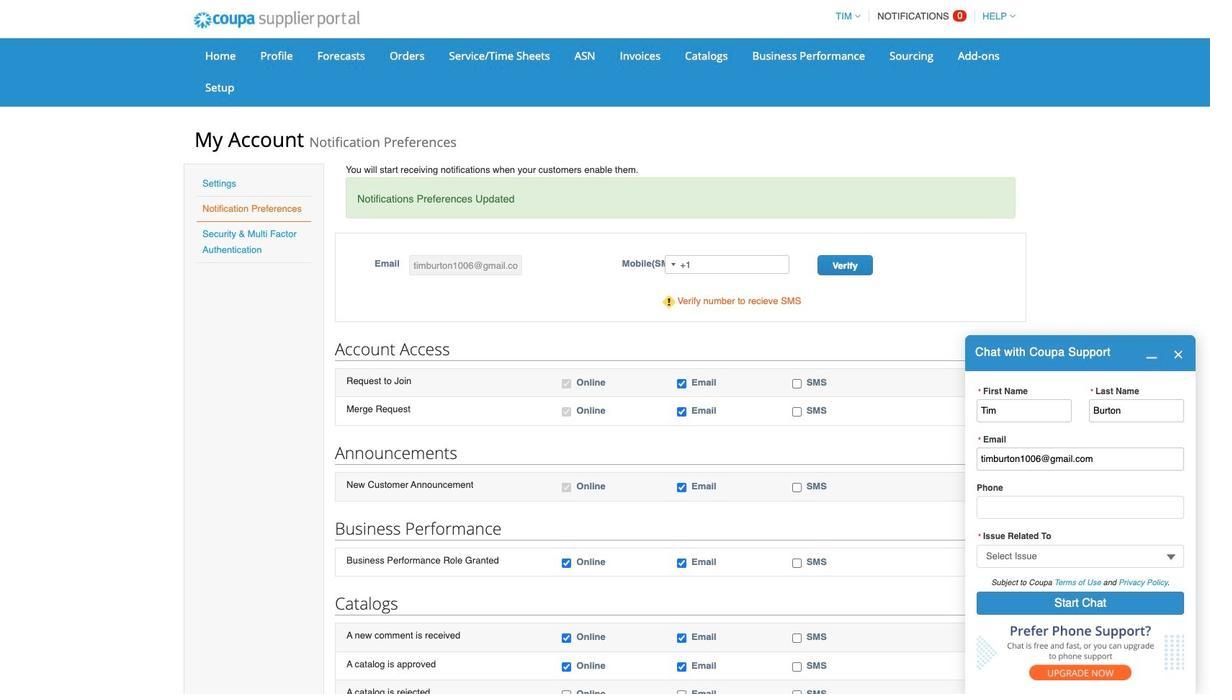 Task type: describe. For each thing, give the bounding box(es) containing it.
Select Issue text field
[[977, 545, 1185, 568]]

1 horizontal spatial text default image
[[1173, 349, 1185, 361]]



Task type: vqa. For each thing, say whether or not it's contained in the screenshot.
Select Issue text box
yes



Task type: locate. For each thing, give the bounding box(es) containing it.
0 horizontal spatial text default image
[[1147, 348, 1158, 359]]

None text field
[[977, 399, 1072, 422]]

navigation
[[830, 2, 1016, 30]]

Telephone country code field
[[666, 256, 681, 273]]

+1 201-555-0123 text field
[[665, 255, 790, 274]]

telephone country code image
[[672, 263, 676, 266]]

None checkbox
[[562, 379, 572, 388], [792, 379, 802, 388], [562, 408, 572, 417], [677, 483, 687, 492], [792, 483, 802, 492], [792, 558, 802, 568], [562, 634, 572, 643], [677, 634, 687, 643], [562, 662, 572, 671], [677, 662, 687, 671], [792, 662, 802, 671], [562, 691, 572, 694], [562, 379, 572, 388], [792, 379, 802, 388], [562, 408, 572, 417], [677, 483, 687, 492], [792, 483, 802, 492], [792, 558, 802, 568], [562, 634, 572, 643], [677, 634, 687, 643], [562, 662, 572, 671], [677, 662, 687, 671], [792, 662, 802, 671], [562, 691, 572, 694]]

None text field
[[410, 255, 523, 276], [1090, 399, 1185, 422], [977, 448, 1185, 471], [410, 255, 523, 276], [1090, 399, 1185, 422], [977, 448, 1185, 471]]

None button
[[977, 592, 1185, 615]]

None checkbox
[[677, 379, 687, 388], [677, 408, 687, 417], [792, 408, 802, 417], [562, 483, 572, 492], [562, 558, 572, 568], [677, 558, 687, 568], [792, 634, 802, 643], [677, 691, 687, 694], [792, 691, 802, 694], [677, 379, 687, 388], [677, 408, 687, 417], [792, 408, 802, 417], [562, 483, 572, 492], [562, 558, 572, 568], [677, 558, 687, 568], [792, 634, 802, 643], [677, 691, 687, 694], [792, 691, 802, 694]]

None field
[[977, 545, 1185, 568]]

None telephone field
[[977, 496, 1185, 519]]

text default image
[[1147, 348, 1158, 359], [1173, 349, 1185, 361]]

dialog
[[966, 335, 1196, 694]]

coupa supplier portal image
[[184, 2, 369, 38]]



